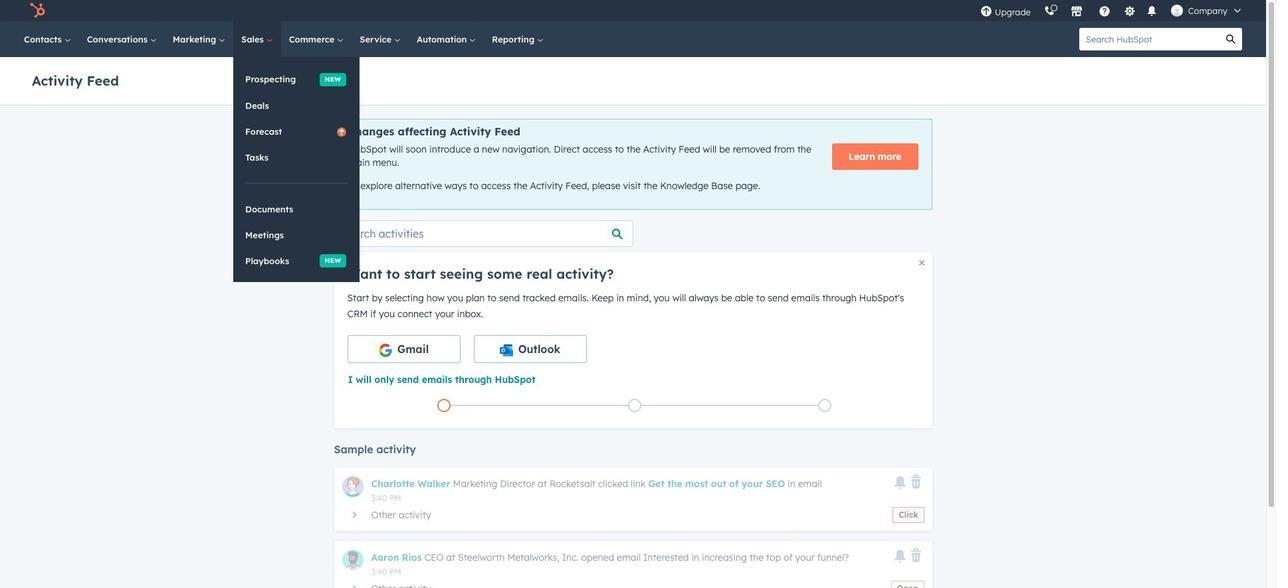 Task type: locate. For each thing, give the bounding box(es) containing it.
list
[[349, 397, 920, 415]]

None checkbox
[[347, 336, 460, 363], [474, 336, 587, 363], [347, 336, 460, 363], [474, 336, 587, 363]]

menu
[[974, 0, 1250, 21]]

close image
[[919, 260, 924, 266]]

Search HubSpot search field
[[1079, 28, 1220, 51]]

onboarding.steps.sendtrackedemailingmail.title image
[[631, 403, 638, 410]]

onboarding.steps.finalstep.title image
[[822, 403, 828, 410]]

jacob simon image
[[1171, 5, 1183, 17]]

marketplaces image
[[1071, 6, 1083, 18]]



Task type: describe. For each thing, give the bounding box(es) containing it.
sales menu
[[233, 57, 360, 283]]

Search activities search field
[[334, 221, 633, 247]]



Task type: vqa. For each thing, say whether or not it's contained in the screenshot.
the to the left
no



